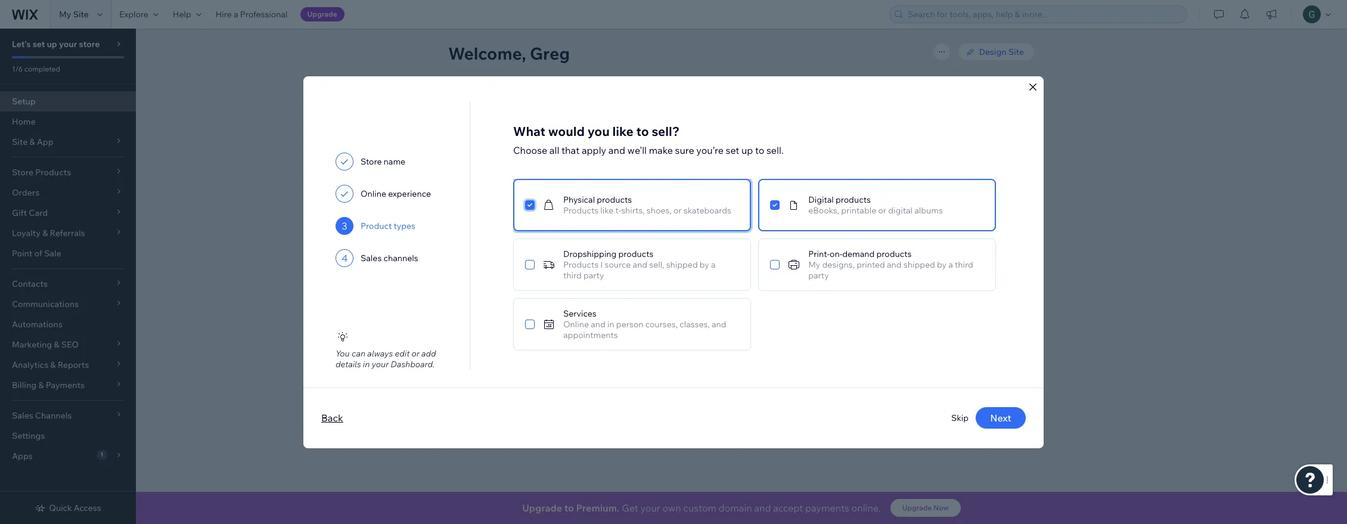 Task type: locate. For each thing, give the bounding box(es) containing it.
0 horizontal spatial shipped
[[667, 259, 698, 270]]

welcome,
[[448, 43, 526, 64]]

by
[[700, 259, 710, 270], [937, 259, 947, 270]]

like
[[613, 123, 634, 139], [601, 205, 614, 216]]

by left up
[[937, 259, 947, 270]]

design your website
[[486, 333, 565, 344]]

products
[[597, 194, 632, 205], [836, 194, 871, 205], [619, 248, 654, 259], [877, 248, 912, 259]]

upgrade right professional
[[307, 10, 337, 18]]

your right can in the left bottom of the page
[[372, 359, 389, 369]]

upgrade left now on the bottom right
[[903, 503, 932, 512]]

print-on-demand products my designs, printed and shipped by a third party
[[809, 248, 974, 281]]

a inside 'link'
[[234, 9, 238, 20]]

printable
[[842, 205, 877, 216]]

0 horizontal spatial design
[[486, 333, 513, 344]]

1 vertical spatial products
[[564, 259, 599, 270]]

own
[[663, 502, 681, 514]]

experience
[[388, 188, 431, 199]]

make
[[649, 144, 673, 156]]

sale
[[44, 248, 61, 259]]

0 horizontal spatial set
[[33, 39, 45, 49]]

0 horizontal spatial in
[[363, 359, 370, 369]]

0 vertical spatial site
[[73, 9, 89, 20]]

1 vertical spatial online
[[564, 319, 589, 329]]

up up completed
[[47, 39, 57, 49]]

store up would
[[549, 95, 576, 109]]

or for you can always edit or add details in your dashboard.
[[412, 348, 420, 359]]

products inside dropshipping products products i source and sell, shipped by a third party
[[619, 248, 654, 259]]

in right details
[[363, 359, 370, 369]]

greg
[[530, 43, 570, 64]]

store down my site
[[79, 39, 100, 49]]

a down let's go
[[711, 259, 716, 270]]

let's up update
[[463, 95, 487, 109]]

upgrade now button
[[891, 499, 961, 517]]

types
[[394, 220, 416, 231]]

1 vertical spatial to
[[756, 144, 765, 156]]

1 horizontal spatial set
[[489, 95, 505, 109]]

store name
[[361, 156, 406, 167]]

upgrade for upgrade now
[[903, 503, 932, 512]]

my left on-
[[809, 259, 821, 270]]

products inside physical products products like t-shirts, shoes, or skateboards
[[564, 205, 599, 216]]

products up e.g., mystunningwebsite.com 'field'
[[564, 205, 599, 216]]

online inside services online and in person courses, classes, and appointments
[[564, 319, 589, 329]]

set left shipping
[[486, 299, 499, 310]]

my site
[[59, 9, 89, 20]]

methods
[[550, 266, 584, 277]]

sidebar element
[[0, 29, 136, 524]]

set for set up payments
[[937, 266, 951, 277]]

None checkbox
[[513, 298, 752, 350]]

1 vertical spatial set
[[489, 95, 505, 109]]

products for t-
[[597, 194, 632, 205]]

or left digital
[[879, 205, 887, 216]]

2 vertical spatial let's
[[706, 221, 725, 231]]

0 vertical spatial set
[[33, 39, 45, 49]]

1 vertical spatial in
[[608, 319, 615, 329]]

4
[[342, 252, 348, 264]]

to
[[637, 123, 649, 139], [756, 144, 765, 156], [565, 502, 574, 514]]

2 shipped from the left
[[904, 259, 936, 270]]

my
[[59, 9, 71, 20], [809, 259, 821, 270]]

0 horizontal spatial by
[[700, 259, 710, 270]]

1 vertical spatial domain
[[554, 197, 584, 208]]

2 party from the left
[[809, 270, 829, 281]]

of
[[34, 248, 42, 259]]

your right update
[[517, 138, 534, 149]]

set
[[33, 39, 45, 49], [489, 95, 505, 109], [726, 144, 740, 156]]

we'll
[[628, 144, 647, 156]]

online down delivery
[[564, 319, 589, 329]]

digital
[[889, 205, 913, 216]]

0 horizontal spatial or
[[412, 348, 420, 359]]

website
[[534, 333, 565, 344]]

0 vertical spatial my
[[59, 9, 71, 20]]

custom
[[528, 169, 558, 180], [684, 502, 717, 514]]

that
[[562, 144, 580, 156]]

a right the hire
[[234, 9, 238, 20]]

let's set up your store up the what in the left of the page
[[463, 95, 576, 109]]

let's go
[[706, 221, 738, 231]]

settings
[[12, 431, 45, 441]]

upgrade
[[307, 10, 337, 18], [522, 502, 562, 514], [903, 503, 932, 512]]

update
[[486, 138, 515, 149]]

1 horizontal spatial site
[[1009, 47, 1025, 57]]

like left t-
[[601, 205, 614, 216]]

setup
[[12, 96, 36, 107]]

products for source
[[619, 248, 654, 259]]

None checkbox
[[513, 179, 752, 231], [759, 179, 997, 231], [513, 238, 752, 291], [759, 238, 997, 291], [513, 179, 752, 231], [759, 179, 997, 231], [513, 238, 752, 291], [759, 238, 997, 291]]

home
[[12, 116, 36, 127]]

set
[[486, 266, 499, 277], [937, 266, 951, 277], [486, 299, 499, 310]]

or right shoes,
[[674, 205, 682, 216]]

online down store
[[361, 188, 386, 199]]

like up the we'll
[[613, 123, 634, 139]]

products left i
[[564, 259, 599, 270]]

in left person
[[608, 319, 615, 329]]

set up payments
[[937, 266, 1005, 277]]

party down print-
[[809, 270, 829, 281]]

physical products products like t-shirts, shoes, or skateboards
[[564, 194, 732, 216]]

shipped inside dropshipping products products i source and sell, shipped by a third party
[[667, 259, 698, 270]]

products inside physical products products like t-shirts, shoes, or skateboards
[[597, 194, 632, 205]]

1 shipped from the left
[[667, 259, 698, 270]]

store
[[79, 39, 100, 49], [549, 95, 576, 109], [536, 138, 556, 149]]

let's up '1/6'
[[12, 39, 31, 49]]

2 horizontal spatial in
[[637, 197, 644, 208]]

t-
[[616, 205, 622, 216]]

few
[[653, 197, 667, 208]]

and inside dropshipping products products i source and sell, shipped by a third party
[[633, 259, 648, 270]]

products for physical
[[564, 205, 599, 216]]

third inside dropshipping products products i source and sell, shipped by a third party
[[564, 270, 582, 281]]

your
[[59, 39, 77, 49], [523, 95, 547, 109], [517, 138, 534, 149], [505, 197, 522, 208], [515, 333, 533, 344], [372, 359, 389, 369], [641, 502, 661, 514]]

0 vertical spatial in
[[637, 197, 644, 208]]

0 vertical spatial design
[[980, 47, 1007, 57]]

let's set up your store up completed
[[12, 39, 100, 49]]

hire
[[216, 9, 232, 20]]

set inside set up payments button
[[937, 266, 951, 277]]

1/6
[[12, 64, 23, 73]]

or left add
[[412, 348, 420, 359]]

your down my site
[[59, 39, 77, 49]]

1 horizontal spatial let's
[[463, 95, 487, 109]]

a
[[234, 9, 238, 20], [522, 169, 527, 180], [646, 197, 651, 208], [711, 259, 716, 270], [949, 259, 953, 270]]

custom down all
[[528, 169, 558, 180]]

site for design site
[[1009, 47, 1025, 57]]

to up the we'll
[[637, 123, 649, 139]]

and left the sell,
[[633, 259, 648, 270]]

or inside digital products ebooks, printable or digital albums
[[879, 205, 887, 216]]

point of sale
[[12, 248, 61, 259]]

design for design your website
[[486, 333, 513, 344]]

party inside the print-on-demand products my designs, printed and shipped by a third party
[[809, 270, 829, 281]]

products for dropshipping
[[564, 259, 599, 270]]

set left up
[[937, 266, 951, 277]]

store left type
[[536, 138, 556, 149]]

by inside dropshipping products products i source and sell, shipped by a third party
[[700, 259, 710, 270]]

settings link
[[0, 426, 136, 446]]

set right you're
[[726, 144, 740, 156]]

0 vertical spatial store
[[79, 39, 100, 49]]

a left payments on the bottom right of page
[[949, 259, 953, 270]]

your left website
[[515, 333, 533, 344]]

0 horizontal spatial site
[[73, 9, 89, 20]]

up
[[953, 266, 964, 277]]

0 vertical spatial domain
[[560, 169, 590, 180]]

my up completed
[[59, 9, 71, 20]]

Search for tools, apps, help & more... field
[[905, 6, 1184, 23]]

sales
[[361, 253, 382, 263]]

in inside services online and in person courses, classes, and appointments
[[608, 319, 615, 329]]

1 horizontal spatial shipped
[[904, 259, 936, 270]]

like inside what would you like to sell? choose all that apply and we'll make sure you're set up to sell.
[[613, 123, 634, 139]]

your inside sidebar element
[[59, 39, 77, 49]]

shipped
[[667, 259, 698, 270], [904, 259, 936, 270]]

0 vertical spatial let's set up your store
[[12, 39, 100, 49]]

product types
[[361, 220, 416, 231]]

up
[[47, 39, 57, 49], [508, 95, 521, 109], [742, 144, 753, 156], [501, 266, 511, 277], [501, 299, 511, 310]]

your right find
[[505, 197, 522, 208]]

1 horizontal spatial party
[[809, 270, 829, 281]]

2 products from the top
[[564, 259, 599, 270]]

0 horizontal spatial online
[[361, 188, 386, 199]]

2 by from the left
[[937, 259, 947, 270]]

1 horizontal spatial upgrade
[[522, 502, 562, 514]]

albums
[[915, 205, 943, 216]]

1 horizontal spatial design
[[980, 47, 1007, 57]]

back button
[[321, 411, 343, 425]]

explore
[[119, 9, 148, 20]]

design site
[[980, 47, 1025, 57]]

domain right perfect
[[554, 197, 584, 208]]

site left explore at the left top
[[73, 9, 89, 20]]

1 vertical spatial design
[[486, 333, 513, 344]]

in
[[637, 197, 644, 208], [608, 319, 615, 329], [363, 359, 370, 369]]

0 vertical spatial products
[[564, 205, 599, 216]]

1 vertical spatial let's
[[463, 95, 487, 109]]

in for secure
[[637, 197, 644, 208]]

2 horizontal spatial set
[[726, 144, 740, 156]]

to left premium.
[[565, 502, 574, 514]]

like inside physical products products like t-shirts, shoes, or skateboards
[[601, 205, 614, 216]]

to left sell.
[[756, 144, 765, 156]]

1 by from the left
[[700, 259, 710, 270]]

set inside what would you like to sell? choose all that apply and we'll make sure you're set up to sell.
[[726, 144, 740, 156]]

1 horizontal spatial in
[[608, 319, 615, 329]]

domain left accept
[[719, 502, 752, 514]]

1 vertical spatial custom
[[684, 502, 717, 514]]

2 horizontal spatial upgrade
[[903, 503, 932, 512]]

in right it
[[637, 197, 644, 208]]

0 horizontal spatial to
[[565, 502, 574, 514]]

third inside the print-on-demand products my designs, printed and shipped by a third party
[[955, 259, 974, 270]]

0 vertical spatial let's
[[12, 39, 31, 49]]

party down dropshipping
[[584, 270, 604, 281]]

2 vertical spatial to
[[565, 502, 574, 514]]

0 horizontal spatial custom
[[528, 169, 558, 180]]

set up payments button
[[927, 262, 1016, 280]]

site down search for tools, apps, help & more... field
[[1009, 47, 1025, 57]]

a inside dropshipping products products i source and sell, shipped by a third party
[[711, 259, 716, 270]]

in inside you can always edit or add details in your dashboard.
[[363, 359, 370, 369]]

domain down that
[[560, 169, 590, 180]]

sell.
[[767, 144, 784, 156]]

edit
[[395, 348, 410, 359]]

0 horizontal spatial let's
[[12, 39, 31, 49]]

up up the what in the left of the page
[[508, 95, 521, 109]]

2 vertical spatial in
[[363, 359, 370, 369]]

0 horizontal spatial my
[[59, 9, 71, 20]]

your up the what in the left of the page
[[523, 95, 547, 109]]

1 horizontal spatial to
[[637, 123, 649, 139]]

1 vertical spatial my
[[809, 259, 821, 270]]

name
[[384, 156, 406, 167]]

set up update
[[489, 95, 505, 109]]

1 horizontal spatial third
[[955, 259, 974, 270]]

you can always edit or add details in your dashboard.
[[336, 348, 436, 369]]

1 party from the left
[[584, 270, 604, 281]]

get
[[622, 502, 639, 514]]

upgrade left premium.
[[522, 502, 562, 514]]

0 horizontal spatial third
[[564, 270, 582, 281]]

0 horizontal spatial let's set up your store
[[12, 39, 100, 49]]

or inside physical products products like t-shirts, shoes, or skateboards
[[674, 205, 682, 216]]

1 vertical spatial like
[[601, 205, 614, 216]]

let's set up your store
[[12, 39, 100, 49], [463, 95, 576, 109]]

print-
[[809, 248, 830, 259]]

what
[[513, 123, 546, 139]]

store inside sidebar element
[[79, 39, 100, 49]]

1 horizontal spatial or
[[674, 205, 682, 216]]

and left the we'll
[[609, 144, 626, 156]]

1 horizontal spatial online
[[564, 319, 589, 329]]

dropshipping
[[564, 248, 617, 259]]

0 horizontal spatial party
[[584, 270, 604, 281]]

1 vertical spatial site
[[1009, 47, 1025, 57]]

shipped right the sell,
[[667, 259, 698, 270]]

custom right own
[[684, 502, 717, 514]]

let's
[[12, 39, 31, 49], [463, 95, 487, 109], [706, 221, 725, 231]]

2 horizontal spatial let's
[[706, 221, 725, 231]]

and right printed
[[887, 259, 902, 270]]

2 horizontal spatial or
[[879, 205, 887, 216]]

or inside you can always edit or add details in your dashboard.
[[412, 348, 420, 359]]

channels
[[384, 253, 418, 263]]

2 vertical spatial set
[[726, 144, 740, 156]]

by down let's go
[[700, 259, 710, 270]]

let's left go
[[706, 221, 725, 231]]

set up 1/6 completed
[[33, 39, 45, 49]]

products inside digital products ebooks, printable or digital albums
[[836, 194, 871, 205]]

set left payment
[[486, 266, 499, 277]]

your right get
[[641, 502, 661, 514]]

0 horizontal spatial upgrade
[[307, 10, 337, 18]]

physical
[[564, 194, 595, 205]]

up left sell.
[[742, 144, 753, 156]]

1 horizontal spatial my
[[809, 259, 821, 270]]

2 horizontal spatial to
[[756, 144, 765, 156]]

find
[[486, 197, 503, 208]]

1 products from the top
[[564, 205, 599, 216]]

products inside dropshipping products products i source and sell, shipped by a third party
[[564, 259, 599, 270]]

0 vertical spatial like
[[613, 123, 634, 139]]

e.g., mystunningwebsite.com field
[[501, 218, 682, 234]]

1 horizontal spatial by
[[937, 259, 947, 270]]

shipped left up
[[904, 259, 936, 270]]

1 horizontal spatial let's set up your store
[[463, 95, 576, 109]]



Task type: describe. For each thing, give the bounding box(es) containing it.
upgrade to premium. get your own custom domain and accept payments online.
[[522, 502, 881, 514]]

party inside dropshipping products products i source and sell, shipped by a third party
[[584, 270, 604, 281]]

0 vertical spatial online
[[361, 188, 386, 199]]

and left secure at the left top
[[586, 197, 600, 208]]

upgrade for upgrade to premium. get your own custom domain and accept payments online.
[[522, 502, 562, 514]]

setup link
[[0, 91, 136, 112]]

next
[[991, 412, 1012, 424]]

automations
[[12, 319, 63, 330]]

type
[[558, 138, 576, 149]]

always
[[367, 348, 393, 359]]

payments
[[966, 266, 1005, 277]]

add
[[422, 348, 436, 359]]

point
[[12, 248, 32, 259]]

let's inside sidebar element
[[12, 39, 31, 49]]

i
[[601, 259, 603, 270]]

let's set up your store inside sidebar element
[[12, 39, 100, 49]]

upgrade for upgrade
[[307, 10, 337, 18]]

quick
[[49, 503, 72, 513]]

payments
[[806, 502, 850, 514]]

can
[[352, 348, 366, 359]]

and inside what would you like to sell? choose all that apply and we'll make sure you're set up to sell.
[[609, 144, 626, 156]]

it
[[630, 197, 635, 208]]

set up payment methods
[[486, 266, 584, 277]]

professional
[[240, 9, 288, 20]]

1 vertical spatial let's set up your store
[[463, 95, 576, 109]]

secure
[[602, 197, 628, 208]]

up left shipping
[[501, 299, 511, 310]]

up inside what would you like to sell? choose all that apply and we'll make sure you're set up to sell.
[[742, 144, 753, 156]]

a right connect
[[522, 169, 527, 180]]

would
[[548, 123, 585, 139]]

services
[[564, 308, 597, 319]]

premium.
[[576, 502, 620, 514]]

a left few
[[646, 197, 651, 208]]

2 vertical spatial domain
[[719, 502, 752, 514]]

go
[[726, 221, 738, 231]]

connect
[[486, 169, 520, 180]]

let's inside button
[[706, 221, 725, 231]]

shoes,
[[647, 205, 672, 216]]

digital products ebooks, printable or digital albums
[[809, 194, 943, 216]]

shirts,
[[622, 205, 645, 216]]

by inside the print-on-demand products my designs, printed and shipped by a third party
[[937, 259, 947, 270]]

in for add
[[363, 359, 370, 369]]

skateboards
[[684, 205, 732, 216]]

hire a professional link
[[209, 0, 295, 29]]

payment
[[513, 266, 548, 277]]

product
[[361, 220, 392, 231]]

0 vertical spatial to
[[637, 123, 649, 139]]

completed
[[24, 64, 60, 73]]

and left accept
[[755, 502, 771, 514]]

1 vertical spatial store
[[549, 95, 576, 109]]

and right "classes,"
[[712, 319, 727, 329]]

help button
[[166, 0, 209, 29]]

quick access
[[49, 503, 101, 513]]

what would you like to sell? choose all that apply and we'll make sure you're set up to sell.
[[513, 123, 784, 156]]

site for my site
[[73, 9, 89, 20]]

set up shipping and delivery
[[486, 299, 596, 310]]

shipped inside the print-on-demand products my designs, printed and shipped by a third party
[[904, 259, 936, 270]]

welcome, greg
[[448, 43, 570, 64]]

like for t-
[[601, 205, 614, 216]]

my inside the print-on-demand products my designs, printed and shipped by a third party
[[809, 259, 821, 270]]

appointments
[[564, 329, 618, 340]]

let's go button
[[695, 217, 749, 235]]

set inside sidebar element
[[33, 39, 45, 49]]

sell,
[[650, 259, 665, 270]]

0 vertical spatial custom
[[528, 169, 558, 180]]

or for digital products ebooks, printable or digital albums
[[879, 205, 887, 216]]

connect a custom domain
[[486, 169, 590, 180]]

shipping
[[513, 299, 547, 310]]

update your store type
[[486, 138, 576, 149]]

store
[[361, 156, 382, 167]]

you're
[[697, 144, 724, 156]]

clicks.
[[668, 197, 692, 208]]

ebooks,
[[809, 205, 840, 216]]

now
[[934, 503, 949, 512]]

next button
[[976, 407, 1026, 429]]

and inside the print-on-demand products my designs, printed and shipped by a third party
[[887, 259, 902, 270]]

your inside you can always edit or add details in your dashboard.
[[372, 359, 389, 369]]

dropshipping products products i source and sell, shipped by a third party
[[564, 248, 716, 281]]

access
[[74, 503, 101, 513]]

a inside the print-on-demand products my designs, printed and shipped by a third party
[[949, 259, 953, 270]]

skip button
[[952, 413, 969, 423]]

apply
[[582, 144, 607, 156]]

1 horizontal spatial custom
[[684, 502, 717, 514]]

online experience
[[361, 188, 431, 199]]

domain for custom
[[560, 169, 590, 180]]

and down delivery
[[591, 319, 606, 329]]

design for design site
[[980, 47, 1007, 57]]

find your perfect domain and secure it in a few clicks.
[[486, 197, 692, 208]]

point of sale link
[[0, 243, 136, 264]]

home link
[[0, 112, 136, 132]]

none checkbox containing services
[[513, 298, 752, 350]]

set for set up shipping and delivery
[[486, 299, 499, 310]]

products for or
[[836, 194, 871, 205]]

sure
[[675, 144, 695, 156]]

accept
[[774, 502, 804, 514]]

skip
[[952, 413, 969, 423]]

up inside sidebar element
[[47, 39, 57, 49]]

2 vertical spatial store
[[536, 138, 556, 149]]

source
[[605, 259, 631, 270]]

digital
[[809, 194, 834, 205]]

up left payment
[[501, 266, 511, 277]]

1/6 completed
[[12, 64, 60, 73]]

products inside the print-on-demand products my designs, printed and shipped by a third party
[[877, 248, 912, 259]]

classes,
[[680, 319, 710, 329]]

3
[[342, 220, 347, 232]]

and left delivery
[[549, 299, 564, 310]]

all
[[550, 144, 560, 156]]

domain for perfect
[[554, 197, 584, 208]]

set for set up payment methods
[[486, 266, 499, 277]]

upgrade button
[[300, 7, 345, 21]]

details
[[336, 359, 361, 369]]

like for to
[[613, 123, 634, 139]]

services online and in person courses, classes, and appointments
[[564, 308, 727, 340]]

courses,
[[646, 319, 678, 329]]

you
[[336, 348, 350, 359]]

printed
[[857, 259, 886, 270]]

design site link
[[958, 43, 1035, 61]]



Task type: vqa. For each thing, say whether or not it's contained in the screenshot.
rightmost Install
no



